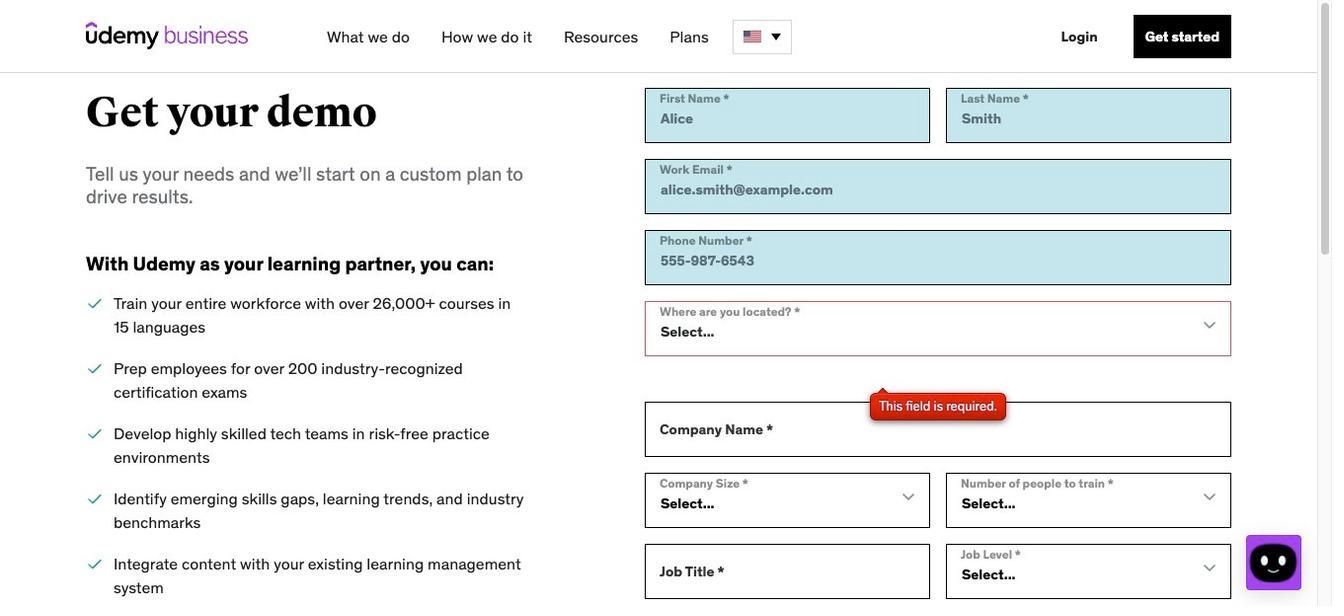 Task type: vqa. For each thing, say whether or not it's contained in the screenshot.
and within the Use learning to navigate change and support business continuity
no



Task type: locate. For each thing, give the bounding box(es) containing it.
udemy business image
[[86, 22, 248, 49]]

Phone Number * telephone field
[[645, 230, 1231, 285]]

Last Name * text field
[[946, 88, 1231, 143]]

menu navigation
[[311, 0, 1231, 73]]

First Name * text field
[[645, 88, 930, 143]]

Company Name * text field
[[645, 402, 1231, 457]]

Work Email * email field
[[645, 159, 1231, 214]]

alert
[[870, 393, 1006, 421]]



Task type: describe. For each thing, give the bounding box(es) containing it.
Job Title* text field
[[645, 544, 930, 599]]



